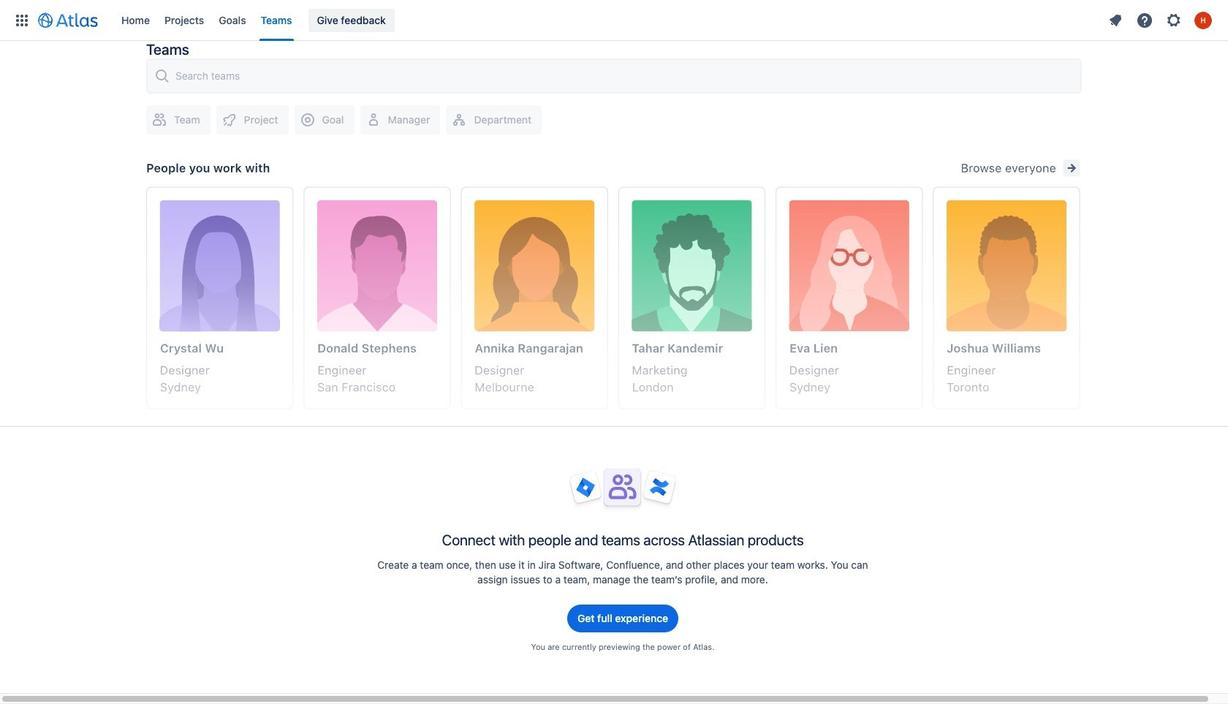 Task type: describe. For each thing, give the bounding box(es) containing it.
account image
[[1195, 11, 1212, 29]]

search teams image
[[154, 67, 171, 85]]

settings image
[[1165, 11, 1183, 29]]

switch to... image
[[13, 11, 31, 29]]



Task type: vqa. For each thing, say whether or not it's contained in the screenshot.
all
no



Task type: locate. For each thing, give the bounding box(es) containing it.
Search teams field
[[171, 63, 1075, 89]]

notifications image
[[1107, 11, 1125, 29]]

list
[[114, 0, 1103, 41], [1103, 8, 1220, 32]]

banner
[[0, 0, 1228, 41]]

help icon image
[[1136, 11, 1154, 29]]

top element
[[9, 0, 1103, 41]]



